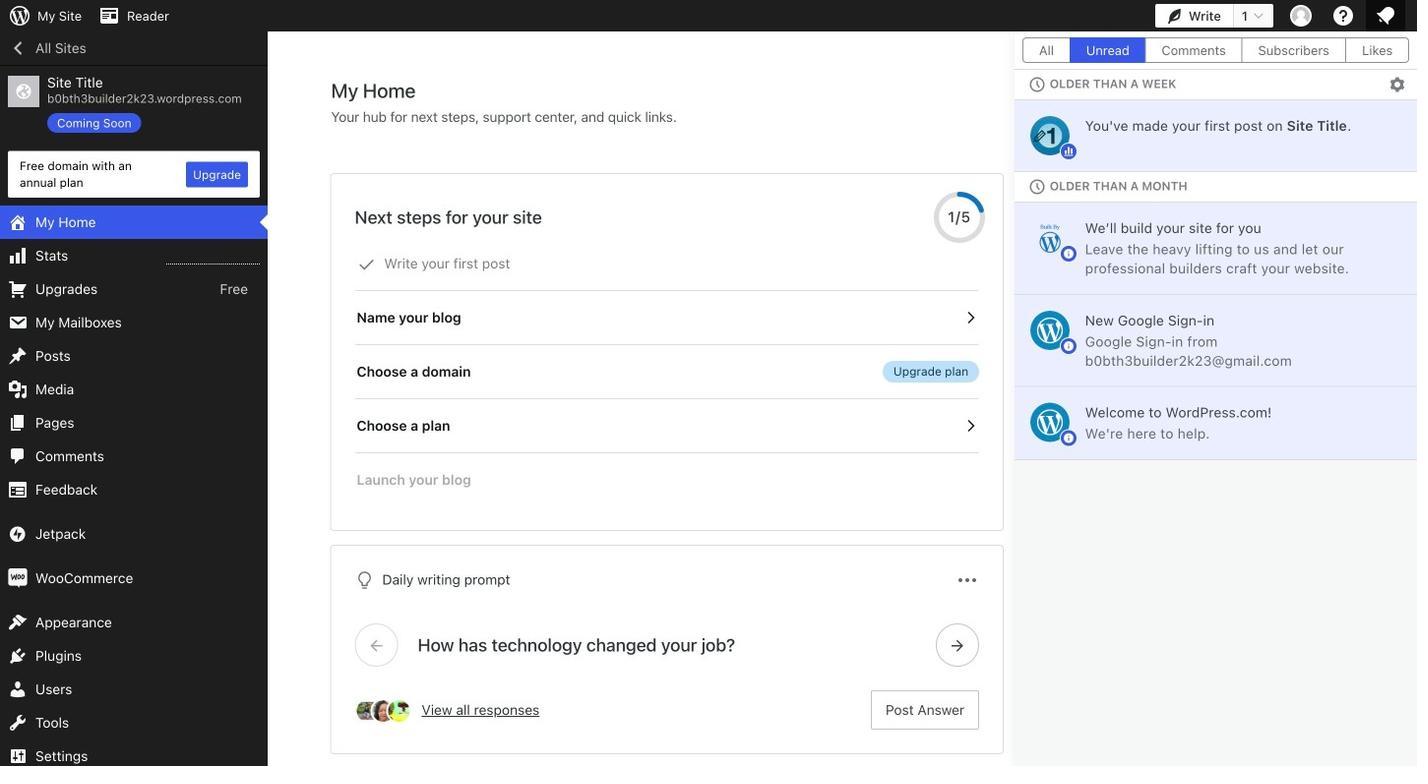 Task type: describe. For each thing, give the bounding box(es) containing it.
my profile image
[[1290, 5, 1312, 27]]

manage your notifications image
[[1374, 4, 1397, 28]]

1 img image from the top
[[8, 525, 28, 544]]

show previous prompt image
[[368, 637, 385, 654]]

3 tab from the left
[[1145, 37, 1242, 63]]

2 img image from the top
[[8, 569, 28, 589]]

4 tab from the left
[[1242, 37, 1345, 63]]

2 answered users image from the left
[[371, 699, 396, 724]]

highest hourly views 0 image
[[166, 252, 260, 265]]

task complete image
[[358, 256, 375, 274]]

1 tab from the left
[[1023, 37, 1070, 63]]

1 task enabled image from the top
[[962, 309, 979, 327]]

1 answered users image from the left
[[355, 699, 380, 724]]

2 tab from the left
[[1070, 37, 1145, 63]]

open notification settings image
[[1389, 76, 1406, 93]]



Task type: locate. For each thing, give the bounding box(es) containing it.
2 task enabled image from the top
[[962, 417, 979, 435]]

1 vertical spatial task enabled image
[[962, 417, 979, 435]]

answered users image
[[355, 699, 380, 724], [371, 699, 396, 724]]

show next prompt image
[[949, 637, 967, 654]]

main content
[[331, 78, 1355, 767]]

progress bar
[[934, 192, 985, 243]]

1 vertical spatial img image
[[8, 569, 28, 589]]

filter notifications tab list
[[1015, 31, 1417, 69]]

tab
[[1023, 37, 1070, 63], [1070, 37, 1145, 63], [1145, 37, 1242, 63], [1242, 37, 1345, 63], [1345, 37, 1409, 63]]

img image
[[8, 525, 28, 544], [8, 569, 28, 589]]

answered users image down show previous prompt icon
[[371, 699, 396, 724]]

5 tab from the left
[[1345, 37, 1409, 63]]

answered users image left answered users image
[[355, 699, 380, 724]]

launchpad checklist element
[[355, 237, 979, 507]]

toggle menu image
[[956, 569, 979, 592]]

0 vertical spatial task enabled image
[[962, 309, 979, 327]]

answered users image
[[386, 699, 412, 724]]

0 vertical spatial img image
[[8, 525, 28, 544]]

help image
[[1332, 4, 1355, 28]]

task enabled image
[[962, 309, 979, 327], [962, 417, 979, 435]]



Task type: vqa. For each thing, say whether or not it's contained in the screenshot.
the right plugin icon
no



